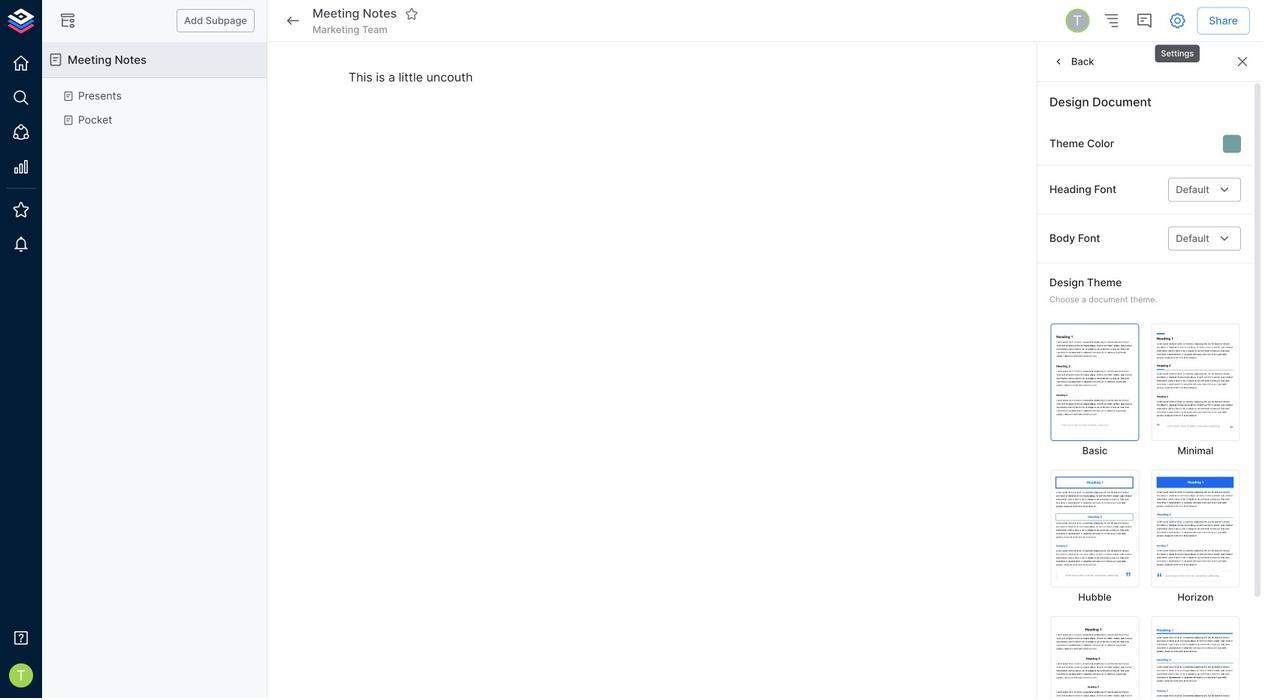 Task type: describe. For each thing, give the bounding box(es) containing it.
favorite image
[[405, 7, 419, 21]]

go back image
[[284, 12, 302, 30]]

table of contents image
[[1103, 12, 1121, 30]]



Task type: locate. For each thing, give the bounding box(es) containing it.
hide wiki image
[[59, 12, 77, 30]]

settings image
[[1169, 12, 1187, 30]]

comments image
[[1136, 12, 1154, 30]]

tooltip
[[1154, 34, 1202, 64]]



